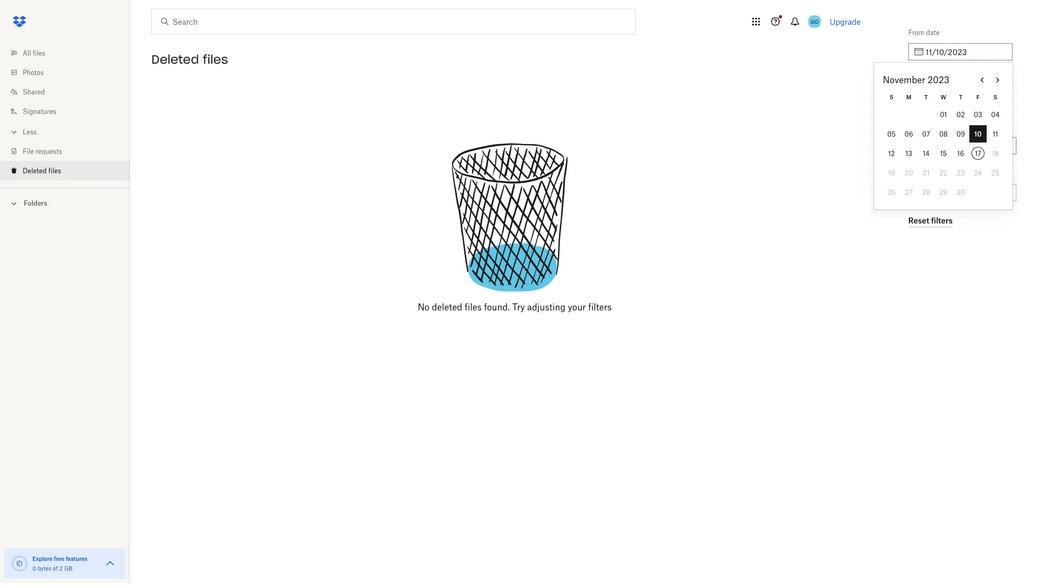 Task type: describe. For each thing, give the bounding box(es) containing it.
0 vertical spatial deleted
[[151, 52, 199, 67]]

11 button
[[987, 125, 1004, 143]]

From date text field
[[926, 46, 1006, 58]]

explore
[[32, 556, 53, 563]]

10
[[974, 130, 982, 138]]

deleted inside "deleted files" "link"
[[23, 167, 47, 175]]

09
[[957, 130, 965, 138]]

less image
[[9, 127, 19, 138]]

file requests
[[23, 147, 62, 155]]

16 button
[[952, 145, 969, 162]]

01 button
[[935, 106, 952, 123]]

date for from date
[[926, 28, 940, 36]]

folders
[[24, 200, 47, 208]]

f
[[976, 94, 980, 101]]

25 button
[[987, 164, 1004, 182]]

2
[[59, 566, 63, 573]]

gb
[[64, 566, 73, 573]]

28 button
[[918, 184, 935, 201]]

13 button
[[900, 145, 918, 162]]

1 s from the left
[[890, 94, 894, 101]]

requests
[[36, 147, 62, 155]]

27 button
[[900, 184, 918, 201]]

deleted files link
[[9, 161, 130, 181]]

24 button
[[969, 164, 987, 182]]

11
[[993, 130, 998, 138]]

from date
[[908, 28, 940, 36]]

folders button
[[0, 195, 130, 211]]

26 button
[[883, 184, 900, 201]]

06
[[905, 130, 913, 138]]

28
[[922, 188, 930, 197]]

03 button
[[969, 106, 987, 123]]

20
[[905, 169, 913, 177]]

november
[[883, 75, 925, 85]]

date for to date
[[917, 75, 931, 84]]

06 button
[[900, 125, 918, 143]]

19 button
[[883, 164, 900, 182]]

files inside "deleted files" "link"
[[48, 167, 61, 175]]

w
[[941, 94, 946, 101]]

08
[[939, 130, 948, 138]]

18 button
[[987, 145, 1004, 162]]

upgrade link
[[830, 17, 861, 26]]

17 button
[[969, 145, 987, 162]]

04 button
[[987, 106, 1004, 123]]

to
[[908, 75, 916, 84]]

from
[[908, 28, 925, 36]]

18
[[992, 150, 999, 158]]

filters
[[588, 302, 612, 313]]

all files link
[[9, 43, 130, 63]]

deleted
[[432, 302, 462, 313]]

23 button
[[952, 164, 969, 182]]

12
[[888, 150, 895, 158]]

09 button
[[952, 125, 969, 143]]

02 button
[[952, 106, 969, 123]]

21 button
[[918, 164, 935, 182]]

signatures
[[23, 107, 56, 115]]

30 button
[[952, 184, 969, 201]]

14 button
[[918, 145, 935, 162]]

07
[[922, 130, 930, 138]]

folder
[[916, 170, 934, 178]]

07 button
[[918, 125, 935, 143]]

22
[[940, 169, 947, 177]]

file requests link
[[9, 142, 130, 161]]

all
[[23, 49, 31, 57]]

shared
[[23, 88, 45, 96]]

01
[[940, 111, 947, 119]]

0 vertical spatial deleted files
[[151, 52, 228, 67]]

1 t from the left
[[924, 94, 928, 101]]

15
[[940, 150, 947, 158]]

2023
[[928, 75, 950, 85]]

november 2023
[[883, 75, 950, 85]]

20 button
[[900, 164, 918, 182]]



Task type: vqa. For each thing, say whether or not it's contained in the screenshot.
Created BUTTON
no



Task type: locate. For each thing, give the bounding box(es) containing it.
19
[[888, 169, 895, 177]]

1 vertical spatial deleted files
[[23, 167, 61, 175]]

no deleted files found. try adjusting your filters
[[418, 302, 612, 313]]

26
[[888, 188, 896, 197]]

0 horizontal spatial s
[[890, 94, 894, 101]]

04
[[991, 111, 1000, 119]]

t left f
[[959, 94, 963, 101]]

deleted
[[151, 52, 199, 67], [908, 122, 932, 131], [23, 167, 47, 175]]

quota usage element
[[11, 556, 28, 573]]

t left w
[[924, 94, 928, 101]]

to date
[[908, 75, 931, 84]]

17
[[975, 150, 981, 158]]

explore free features 0 bytes of 2 gb
[[32, 556, 88, 573]]

deleted files list item
[[0, 161, 130, 181]]

2 horizontal spatial deleted
[[908, 122, 932, 131]]

22 button
[[935, 164, 952, 182]]

27
[[905, 188, 913, 197]]

all files
[[23, 49, 45, 57]]

file
[[23, 147, 34, 155]]

08 button
[[935, 125, 952, 143]]

05
[[887, 130, 896, 138]]

1 horizontal spatial deleted files
[[151, 52, 228, 67]]

of
[[53, 566, 58, 573]]

21
[[923, 169, 930, 177]]

in
[[908, 170, 914, 178]]

24
[[974, 169, 982, 177]]

03
[[974, 111, 982, 119]]

signatures link
[[9, 102, 130, 121]]

s
[[890, 94, 894, 101], [994, 94, 997, 101]]

2 s from the left
[[994, 94, 997, 101]]

1 vertical spatial deleted
[[908, 122, 932, 131]]

by
[[934, 122, 941, 131]]

1 horizontal spatial deleted
[[151, 52, 199, 67]]

05 button
[[883, 125, 900, 143]]

features
[[66, 556, 88, 563]]

dropbox image
[[9, 11, 30, 32]]

try
[[512, 302, 525, 313]]

30
[[957, 188, 965, 197]]

2 t from the left
[[959, 94, 963, 101]]

adjusting
[[527, 302, 566, 313]]

2 vertical spatial deleted
[[23, 167, 47, 175]]

0 horizontal spatial t
[[924, 94, 928, 101]]

1 horizontal spatial t
[[959, 94, 963, 101]]

less
[[23, 128, 37, 136]]

date right to on the right of the page
[[917, 75, 931, 84]]

date right from
[[926, 28, 940, 36]]

list containing all files
[[0, 37, 130, 188]]

02
[[957, 111, 965, 119]]

23
[[957, 169, 965, 177]]

deleted files
[[151, 52, 228, 67], [23, 167, 61, 175]]

13
[[906, 150, 912, 158]]

photos
[[23, 68, 44, 77]]

bytes
[[38, 566, 51, 573]]

0
[[32, 566, 36, 573]]

14
[[923, 150, 930, 158]]

12 button
[[883, 145, 900, 162]]

free
[[54, 556, 64, 563]]

files
[[33, 49, 45, 57], [203, 52, 228, 67], [48, 167, 61, 175], [465, 302, 482, 313]]

m
[[906, 94, 912, 101]]

no
[[418, 302, 429, 313]]

1 horizontal spatial s
[[994, 94, 997, 101]]

t
[[924, 94, 928, 101], [959, 94, 963, 101]]

upgrade
[[830, 17, 861, 26]]

0 vertical spatial date
[[926, 28, 940, 36]]

15 button
[[935, 145, 952, 162]]

29
[[939, 188, 948, 197]]

photos link
[[9, 63, 130, 82]]

s left m
[[890, 94, 894, 101]]

1 vertical spatial date
[[917, 75, 931, 84]]

0 horizontal spatial deleted files
[[23, 167, 61, 175]]

16
[[957, 150, 964, 158]]

10 button
[[969, 125, 987, 143]]

date
[[926, 28, 940, 36], [917, 75, 931, 84]]

deleted by
[[908, 122, 941, 131]]

files inside all files link
[[33, 49, 45, 57]]

in folder
[[908, 170, 934, 178]]

shared link
[[9, 82, 130, 102]]

your
[[568, 302, 586, 313]]

list
[[0, 37, 130, 188]]

found.
[[484, 302, 510, 313]]

0 horizontal spatial deleted
[[23, 167, 47, 175]]

deleted files inside "link"
[[23, 167, 61, 175]]

s right f
[[994, 94, 997, 101]]

To date text field
[[926, 93, 1006, 105]]



